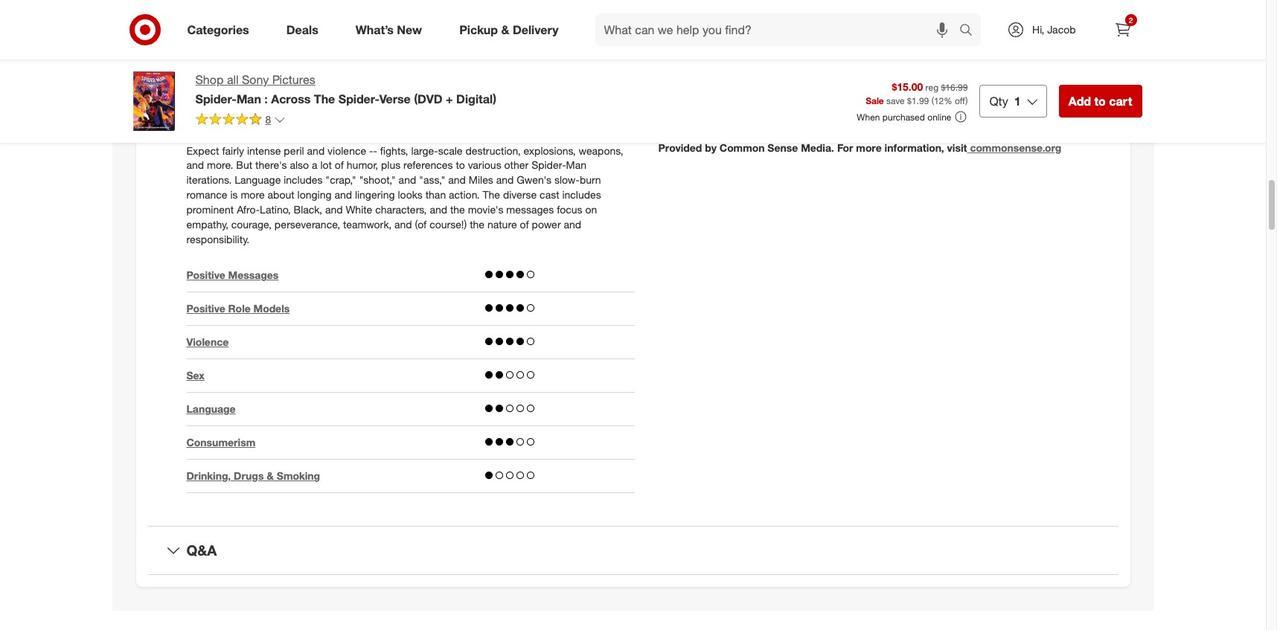 Task type: describe. For each thing, give the bounding box(es) containing it.
What can we help you find? suggestions appear below search field
[[595, 13, 964, 46]]

reg
[[926, 82, 939, 93]]

morales
[[280, 85, 318, 97]]

and down "crap,"
[[335, 189, 352, 201]]

his
[[490, 114, 504, 127]]

do down storylines
[[1013, 49, 1025, 62]]

man inside shop all sony pictures spider-man : across the spider-verse (dvd + digital)
[[237, 91, 261, 106]]

the inside shop all sony pictures spider-man : across the spider-verse (dvd + digital)
[[314, 91, 335, 106]]

pictures
[[272, 72, 316, 87]]

gwen's
[[517, 174, 552, 187]]

year
[[501, 70, 520, 82]]

a left lot
[[312, 159, 318, 172]]

you up miles?
[[1084, 16, 1101, 29]]

what inside what parents need to know parents need to know that spider-man: across the spider-verse is the highly anticipated sequel to 2018's excellent spider-man: into the spider-verse. more than a year after the events of the first film, both miles morales (voiced by shameik moore) and gwen stacy (hailee steinfeld) -- who are co-main characters this time around -- are dealing with threats in their parts of the spider-verse. when a "villain of the week" decides to strengthen his power, gwen and an elite team of spideys try to step in, and miles unintentionally causes a multi-verse catastrophe. expect fairly intense peril and violence -- fights, large-scale destruction, explosions, weapons, and more. but there's also a lot of humor, plus references to various other spider-man iterations. language includes "crap," "shoot," and "ass," and miles and gwen's slow-burn romance is more about longing and lingering looks than action. the diverse cast includes prominent afro-latino, black, and white characters, and the movie's messages focus on empathy, courage, perseverance, teamwork, and (of course!) the nature of power and responsibility.
[[187, 31, 221, 48]]

and down characters,
[[395, 219, 412, 231]]

provided
[[659, 141, 703, 154]]

first
[[187, 85, 204, 97]]

violence button
[[187, 335, 229, 350]]

miles inside discuss the concept of "canon" when it comes to comics and pop-culture fandoms. do you consider yourself a canon purist like miguel, or are you open to new storylines like miles? what do you think of gwen stacy's larger role in this installment? where do you think gwen and miles are headed? do you prefer them as friends, or do you hope for a romantic relationship? how is miles' cultural background explored in the sequel? why do representation and diversity matter?
[[694, 64, 719, 77]]

role
[[869, 49, 887, 62]]

off
[[955, 96, 966, 107]]

0 horizontal spatial do
[[783, 64, 797, 77]]

of right lot
[[335, 159, 344, 172]]

positive messages button
[[187, 268, 279, 283]]

spider- up morales
[[277, 70, 312, 82]]

q&a
[[187, 542, 217, 560]]

in inside what parents need to know parents need to know that spider-man: across the spider-verse is the highly anticipated sequel to 2018's excellent spider-man: into the spider-verse. more than a year after the events of the first film, both miles morales (voiced by shameik moore) and gwen stacy (hailee steinfeld) -- who are co-main characters this time around -- are dealing with threats in their parts of the spider-verse. when a "villain of the week" decides to strengthen his power, gwen and an elite team of spideys try to step in, and miles unintentionally causes a multi-verse catastrophe. expect fairly intense peril and violence -- fights, large-scale destruction, explosions, weapons, and more. but there's also a lot of humor, plus references to various other spider-man iterations. language includes "crap," "shoot," and "ass," and miles and gwen's slow-burn romance is more about longing and lingering looks than action. the diverse cast includes prominent afro-latino, black, and white characters, and the movie's messages focus on empathy, courage, perseverance, teamwork, and (of course!) the nature of power and responsibility.
[[521, 99, 529, 112]]

but
[[236, 159, 253, 172]]

the right into
[[359, 70, 373, 82]]

miles down week"
[[350, 129, 374, 142]]

to inside button
[[1095, 94, 1107, 109]]

1 horizontal spatial by
[[705, 141, 717, 154]]

spider- up more
[[426, 55, 460, 67]]

categories
[[187, 22, 249, 37]]

spider- up week"
[[339, 91, 380, 106]]

positive role models button
[[187, 302, 290, 317]]

0 horizontal spatial or
[[881, 31, 890, 44]]

%
[[944, 96, 953, 107]]

fandoms.
[[1022, 16, 1065, 29]]

sale
[[866, 96, 885, 107]]

spider- up into
[[312, 55, 347, 67]]

1 horizontal spatial verse.
[[411, 70, 439, 82]]

& inside pickup & delivery link
[[502, 22, 510, 37]]

2018's
[[199, 70, 230, 82]]

are down film,
[[209, 99, 224, 112]]

fights,
[[380, 144, 408, 157]]

models
[[254, 303, 290, 315]]

into
[[338, 70, 356, 82]]

of down 'messages'
[[520, 219, 529, 231]]

power,
[[506, 114, 537, 127]]

purchased
[[883, 111, 926, 123]]

& inside the drinking, drugs & smoking button
[[267, 470, 274, 483]]

gwen down canon
[[773, 49, 800, 62]]

positive for positive role models
[[187, 303, 225, 315]]

and down romantic
[[1055, 97, 1072, 109]]

the down new
[[408, 55, 423, 67]]

what inside discuss the concept of "canon" when it comes to comics and pop-culture fandoms. do you consider yourself a canon purist like miguel, or are you open to new storylines like miles? what do you think of gwen stacy's larger role in this installment? where do you think gwen and miles are headed? do you prefer them as friends, or do you hope for a romantic relationship? how is miles' cultural background explored in the sequel? why do representation and diversity matter?
[[674, 49, 698, 62]]

threats
[[486, 99, 518, 112]]

are up relationship?
[[722, 64, 736, 77]]

elite
[[605, 114, 624, 127]]

are up decides
[[409, 99, 424, 112]]

gwen down their
[[540, 114, 567, 127]]

steinfeld)
[[565, 85, 609, 97]]

strengthen
[[437, 114, 487, 127]]

and down longing at the left of page
[[325, 204, 343, 216]]

miles'
[[708, 97, 735, 109]]

co-
[[227, 99, 242, 112]]

when inside what parents need to know parents need to know that spider-man: across the spider-verse is the highly anticipated sequel to 2018's excellent spider-man: into the spider-verse. more than a year after the events of the first film, both miles morales (voiced by shameik moore) and gwen stacy (hailee steinfeld) -- who are co-main characters this time around -- are dealing with threats in their parts of the spider-verse. when a "villain of the week" decides to strengthen his power, gwen and an elite team of spideys try to step in, and miles unintentionally causes a multi-verse catastrophe. expect fairly intense peril and violence -- fights, large-scale destruction, explosions, weapons, and more. but there's also a lot of humor, plus references to various other spider-man iterations. language includes "crap," "shoot," and "ass," and miles and gwen's slow-burn romance is more about longing and lingering looks than action. the diverse cast includes prominent afro-latino, black, and white characters, and the movie's messages focus on empathy, courage, perseverance, teamwork, and (of course!) the nature of power and responsibility.
[[252, 114, 279, 127]]

there's
[[255, 159, 287, 172]]

0 horizontal spatial is
[[230, 189, 238, 201]]

team
[[187, 129, 210, 142]]

1 horizontal spatial know
[[335, 31, 371, 48]]

drinking, drugs & smoking
[[187, 470, 320, 483]]

miles?
[[1057, 31, 1088, 44]]

of up headed?
[[761, 49, 770, 62]]

hi, jacob
[[1033, 23, 1076, 36]]

"canon"
[[784, 16, 821, 29]]

and down more
[[451, 85, 468, 97]]

storylines
[[991, 31, 1036, 44]]

0 horizontal spatial man:
[[312, 70, 335, 82]]

"crap,"
[[326, 174, 356, 187]]

about
[[268, 189, 295, 201]]

this inside discuss the concept of "canon" when it comes to comics and pop-culture fandoms. do you consider yourself a canon purist like miguel, or are you open to new storylines like miles? what do you think of gwen stacy's larger role in this installment? where do you think gwen and miles are headed? do you prefer them as friends, or do you hope for a romantic relationship? how is miles' cultural background explored in the sequel? why do representation and diversity matter?
[[901, 49, 917, 62]]

sequel
[[602, 55, 633, 67]]

a right 8
[[282, 114, 288, 127]]

moore)
[[415, 85, 448, 97]]

discuss
[[674, 16, 710, 29]]

1 horizontal spatial in
[[878, 97, 886, 109]]

scale
[[438, 144, 463, 157]]

1 vertical spatial than
[[426, 189, 446, 201]]

culture
[[987, 16, 1019, 29]]

do down consider
[[701, 49, 713, 62]]

prominent
[[187, 204, 234, 216]]

pickup & delivery link
[[447, 13, 578, 46]]

violence
[[328, 144, 367, 157]]

slow-
[[555, 174, 580, 187]]

(dvd
[[414, 91, 443, 106]]

a up destruction, on the left top of the page
[[483, 129, 489, 142]]

(voiced
[[320, 85, 354, 97]]

positive for positive messages
[[187, 269, 225, 282]]

and up looks
[[399, 174, 416, 187]]

iterations.
[[187, 174, 232, 187]]

more.
[[207, 159, 233, 172]]

the down movie's
[[470, 219, 485, 231]]

hope
[[974, 64, 998, 77]]

black,
[[294, 204, 322, 216]]

and up action.
[[449, 174, 466, 187]]

comics
[[907, 16, 941, 29]]

hi,
[[1033, 23, 1045, 36]]

"ass,"
[[419, 174, 446, 187]]

characters
[[268, 99, 317, 112]]

you up romantic
[[1028, 49, 1045, 62]]

1 horizontal spatial need
[[281, 31, 314, 48]]

of down steinfeld)
[[583, 99, 592, 112]]

2 horizontal spatial in
[[890, 49, 898, 62]]

large-
[[411, 144, 438, 157]]

power
[[532, 219, 561, 231]]

q&a button
[[148, 528, 1119, 575]]

lot
[[321, 159, 332, 172]]

characters,
[[375, 204, 427, 216]]

of right team
[[213, 129, 222, 142]]

miguel,
[[844, 31, 878, 44]]

intense
[[247, 144, 281, 157]]

messages
[[507, 204, 554, 216]]

you down the 'yourself'
[[716, 49, 733, 62]]

spider- up shameik
[[376, 70, 411, 82]]

the up year
[[499, 55, 514, 67]]

open
[[930, 31, 954, 44]]

the down sequel
[[611, 70, 626, 82]]

destruction,
[[466, 144, 521, 157]]

0 horizontal spatial need
[[225, 55, 249, 67]]

(hailee
[[530, 85, 562, 97]]

verse inside what parents need to know parents need to know that spider-man: across the spider-verse is the highly anticipated sequel to 2018's excellent spider-man: into the spider-verse. more than a year after the events of the first film, both miles morales (voiced by shameik moore) and gwen stacy (hailee steinfeld) -- who are co-main characters this time around -- are dealing with threats in their parts of the spider-verse. when a "villain of the week" decides to strengthen his power, gwen and an elite team of spideys try to step in, and miles unintentionally causes a multi-verse catastrophe. expect fairly intense peril and violence -- fights, large-scale destruction, explosions, weapons, and more. but there's also a lot of humor, plus references to various other spider-man iterations. language includes "crap," "shoot," and "ass," and miles and gwen's slow-burn romance is more about longing and lingering looks than action. the diverse cast includes prominent afro-latino, black, and white characters, and the movie's messages focus on empathy, courage, perseverance, teamwork, and (of course!) the nature of power and responsibility.
[[460, 55, 486, 67]]

common
[[720, 141, 765, 154]]

time
[[340, 99, 360, 112]]

the down action.
[[450, 204, 465, 216]]

media.
[[801, 141, 835, 154]]

film,
[[207, 85, 226, 97]]

you down stacy's
[[799, 64, 816, 77]]

add
[[1069, 94, 1092, 109]]

verse inside shop all sony pictures spider-man : across the spider-verse (dvd + digital)
[[380, 91, 411, 106]]

new
[[969, 31, 988, 44]]

concept
[[731, 16, 769, 29]]

$15.00 reg $16.99 sale save $ 1.99 ( 12 % off )
[[866, 80, 968, 107]]

and right in,
[[329, 129, 347, 142]]

2 like from the left
[[1039, 31, 1054, 44]]

language inside what parents need to know parents need to know that spider-man: across the spider-verse is the highly anticipated sequel to 2018's excellent spider-man: into the spider-verse. more than a year after the events of the first film, both miles morales (voiced by shameik moore) and gwen stacy (hailee steinfeld) -- who are co-main characters this time around -- are dealing with threats in their parts of the spider-verse. when a "villain of the week" decides to strengthen his power, gwen and an elite team of spideys try to step in, and miles unintentionally causes a multi-verse catastrophe. expect fairly intense peril and violence -- fights, large-scale destruction, explosions, weapons, and more. but there's also a lot of humor, plus references to various other spider-man iterations. language includes "crap," "shoot," and "ass," and miles and gwen's slow-burn romance is more about longing and lingering looks than action. the diverse cast includes prominent afro-latino, black, and white characters, and the movie's messages focus on empathy, courage, perseverance, teamwork, and (of course!) the nature of power and responsibility.
[[235, 174, 281, 187]]

you down comics
[[910, 31, 927, 44]]

fairly
[[222, 144, 244, 157]]

peril
[[284, 144, 304, 157]]

1 think from the left
[[736, 49, 758, 62]]



Task type: locate. For each thing, give the bounding box(es) containing it.
man: up into
[[347, 55, 370, 67]]

1 horizontal spatial across
[[373, 55, 405, 67]]

of up in,
[[324, 114, 333, 127]]

when down sale
[[857, 111, 881, 123]]

language down "there's"
[[235, 174, 281, 187]]

their
[[532, 99, 553, 112]]

2
[[1130, 16, 1134, 25]]

in right role
[[890, 49, 898, 62]]

0 horizontal spatial man
[[237, 91, 261, 106]]

0 horizontal spatial verse.
[[221, 114, 249, 127]]

the inside what parents need to know parents need to know that spider-man: across the spider-verse is the highly anticipated sequel to 2018's excellent spider-man: into the spider-verse. more than a year after the events of the first film, both miles morales (voiced by shameik moore) and gwen stacy (hailee steinfeld) -- who are co-main characters this time around -- are dealing with threats in their parts of the spider-verse. when a "villain of the week" decides to strengthen his power, gwen and an elite team of spideys try to step in, and miles unintentionally causes a multi-verse catastrophe. expect fairly intense peril and violence -- fights, large-scale destruction, explosions, weapons, and more. but there's also a lot of humor, plus references to various other spider-man iterations. language includes "crap," "shoot," and "ass," and miles and gwen's slow-burn romance is more about longing and lingering looks than action. the diverse cast includes prominent afro-latino, black, and white characters, and the movie's messages focus on empathy, courage, perseverance, teamwork, and (of course!) the nature of power and responsibility.
[[483, 189, 500, 201]]

0 vertical spatial man
[[237, 91, 261, 106]]

do down 'installment?'
[[940, 64, 952, 77]]

positive
[[187, 269, 225, 282], [187, 303, 225, 315]]

1 horizontal spatial this
[[901, 49, 917, 62]]

0 vertical spatial than
[[469, 70, 489, 82]]

this down (voiced
[[320, 99, 337, 112]]

is down pickup
[[489, 55, 497, 67]]

in
[[890, 49, 898, 62], [878, 97, 886, 109], [521, 99, 529, 112]]

by inside what parents need to know parents need to know that spider-man: across the spider-verse is the highly anticipated sequel to 2018's excellent spider-man: into the spider-verse. more than a year after the events of the first film, both miles morales (voiced by shameik moore) and gwen stacy (hailee steinfeld) -- who are co-main characters this time around -- are dealing with threats in their parts of the spider-verse. when a "villain of the week" decides to strengthen his power, gwen and an elite team of spideys try to step in, and miles unintentionally causes a multi-verse catastrophe. expect fairly intense peril and violence -- fights, large-scale destruction, explosions, weapons, and more. but there's also a lot of humor, plus references to various other spider-man iterations. language includes "crap," "shoot," and "ass," and miles and gwen's slow-burn romance is more about longing and lingering looks than action. the diverse cast includes prominent afro-latino, black, and white characters, and the movie's messages focus on empathy, courage, perseverance, teamwork, and (of course!) the nature of power and responsibility.
[[357, 85, 368, 97]]

1 horizontal spatial &
[[502, 22, 510, 37]]

verse up decides
[[380, 91, 411, 106]]

shop all sony pictures spider-man : across the spider-verse (dvd + digital)
[[195, 72, 497, 106]]

what parents need to know parents need to know that spider-man: across the spider-verse is the highly anticipated sequel to 2018's excellent spider-man: into the spider-verse. more than a year after the events of the first film, both miles morales (voiced by shameik moore) and gwen stacy (hailee steinfeld) -- who are co-main characters this time around -- are dealing with threats in their parts of the spider-verse. when a "villain of the week" decides to strengthen his power, gwen and an elite team of spideys try to step in, and miles unintentionally causes a multi-verse catastrophe. expect fairly intense peril and violence -- fights, large-scale destruction, explosions, weapons, and more. but there's also a lot of humor, plus references to various other spider-man iterations. language includes "crap," "shoot," and "ass," and miles and gwen's slow-burn romance is more about longing and lingering looks than action. the diverse cast includes prominent afro-latino, black, and white characters, and the movie's messages focus on empathy, courage, perseverance, teamwork, and (of course!) the nature of power and responsibility.
[[187, 31, 633, 246]]

1 vertical spatial positive
[[187, 303, 225, 315]]

1 vertical spatial includes
[[563, 189, 602, 201]]

8 link
[[195, 112, 286, 129]]

0 horizontal spatial when
[[252, 114, 279, 127]]

of
[[772, 16, 781, 29], [761, 49, 770, 62], [599, 70, 608, 82], [583, 99, 592, 112], [324, 114, 333, 127], [213, 129, 222, 142], [335, 159, 344, 172], [520, 219, 529, 231]]

by right provided
[[705, 141, 717, 154]]

image of spider-man : across the spider-verse (dvd + digital) image
[[124, 71, 184, 131]]

it
[[852, 16, 858, 29]]

and up the open
[[944, 16, 961, 29]]

(of
[[415, 219, 427, 231]]

1 horizontal spatial like
[[1039, 31, 1054, 44]]

0 vertical spatial more
[[857, 141, 882, 154]]

representation
[[984, 97, 1052, 109]]

verse. down "co-"
[[221, 114, 249, 127]]

than down "ass,"
[[426, 189, 446, 201]]

& right drugs
[[267, 470, 274, 483]]

than up digital)
[[469, 70, 489, 82]]

or up reg
[[927, 64, 937, 77]]

1 vertical spatial do
[[783, 64, 797, 77]]

consumerism
[[187, 437, 256, 449]]

in up power,
[[521, 99, 529, 112]]

1 vertical spatial is
[[698, 97, 705, 109]]

1 horizontal spatial verse
[[460, 55, 486, 67]]

1 like from the left
[[826, 31, 841, 44]]

0 horizontal spatial verse
[[380, 91, 411, 106]]

canon
[[765, 31, 794, 44]]

what up parents
[[187, 31, 221, 48]]

know left that
[[264, 55, 289, 67]]

when up the try
[[252, 114, 279, 127]]

2 positive from the top
[[187, 303, 225, 315]]

across up shameik
[[373, 55, 405, 67]]

the
[[314, 91, 335, 106], [483, 189, 500, 201]]

explosions,
[[524, 144, 576, 157]]

pop-
[[964, 16, 987, 29]]

language
[[235, 174, 281, 187], [187, 403, 236, 416]]

the up (hailee
[[548, 70, 563, 82]]

spider- down the shop
[[195, 91, 237, 106]]

1 vertical spatial verse.
[[221, 114, 249, 127]]

positive down responsibility.
[[187, 269, 225, 282]]

diverse
[[503, 189, 537, 201]]

1 vertical spatial or
[[927, 64, 937, 77]]

are down comics
[[893, 31, 908, 44]]

1 vertical spatial language
[[187, 403, 236, 416]]

across inside what parents need to know parents need to know that spider-man: across the spider-verse is the highly anticipated sequel to 2018's excellent spider-man: into the spider-verse. more than a year after the events of the first film, both miles morales (voiced by shameik moore) and gwen stacy (hailee steinfeld) -- who are co-main characters this time around -- are dealing with threats in their parts of the spider-verse. when a "villain of the week" decides to strengthen his power, gwen and an elite team of spideys try to step in, and miles unintentionally causes a multi-verse catastrophe. expect fairly intense peril and violence -- fights, large-scale destruction, explosions, weapons, and more. but there's also a lot of humor, plus references to various other spider-man iterations. language includes "crap," "shoot," and "ass," and miles and gwen's slow-burn romance is more about longing and lingering looks than action. the diverse cast includes prominent afro-latino, black, and white characters, and the movie's messages focus on empathy, courage, perseverance, teamwork, and (of course!) the nature of power and responsibility.
[[373, 55, 405, 67]]

2 vertical spatial is
[[230, 189, 238, 201]]

1
[[1015, 94, 1022, 109]]

is inside discuss the concept of "canon" when it comes to comics and pop-culture fandoms. do you consider yourself a canon purist like miguel, or are you open to new storylines like miles? what do you think of gwen stacy's larger role in this installment? where do you think gwen and miles are headed? do you prefer them as friends, or do you hope for a romantic relationship? how is miles' cultural background explored in the sequel? why do representation and diversity matter?
[[698, 97, 705, 109]]

and down other
[[497, 174, 514, 187]]

search button
[[953, 13, 989, 49]]

1 horizontal spatial man:
[[347, 55, 370, 67]]

0 vertical spatial across
[[373, 55, 405, 67]]

1 horizontal spatial think
[[1048, 49, 1070, 62]]

a down concept
[[756, 31, 762, 44]]

afro-
[[237, 204, 260, 216]]

think
[[736, 49, 758, 62], [1048, 49, 1070, 62]]

action.
[[449, 189, 480, 201]]

0 vertical spatial man:
[[347, 55, 370, 67]]

0 horizontal spatial the
[[314, 91, 335, 106]]

$
[[908, 96, 912, 107]]

lingering
[[355, 189, 395, 201]]

larger
[[840, 49, 867, 62]]

course!)
[[430, 219, 467, 231]]

like down fandoms.
[[1039, 31, 1054, 44]]

positive messages
[[187, 269, 279, 282]]

the down time
[[336, 114, 350, 127]]

miles up relationship?
[[694, 64, 719, 77]]

do right headed?
[[783, 64, 797, 77]]

1 horizontal spatial more
[[857, 141, 882, 154]]

0 horizontal spatial includes
[[284, 174, 323, 187]]

0 vertical spatial need
[[281, 31, 314, 48]]

&
[[502, 22, 510, 37], [267, 470, 274, 483]]

where
[[980, 49, 1010, 62]]

nature
[[488, 219, 517, 231]]

man inside what parents need to know parents need to know that spider-man: across the spider-verse is the highly anticipated sequel to 2018's excellent spider-man: into the spider-verse. more than a year after the events of the first film, both miles morales (voiced by shameik moore) and gwen stacy (hailee steinfeld) -- who are co-main characters this time around -- are dealing with threats in their parts of the spider-verse. when a "villain of the week" decides to strengthen his power, gwen and an elite team of spideys try to step in, and miles unintentionally causes a multi-verse catastrophe. expect fairly intense peril and violence -- fights, large-scale destruction, explosions, weapons, and more. but there's also a lot of humor, plus references to various other spider-man iterations. language includes "crap," "shoot," and "ass," and miles and gwen's slow-burn romance is more about longing and lingering looks than action. the diverse cast includes prominent afro-latino, black, and white characters, and the movie's messages focus on empathy, courage, perseverance, teamwork, and (of course!) the nature of power and responsibility.
[[566, 159, 587, 172]]

burn
[[580, 174, 601, 187]]

more
[[857, 141, 882, 154], [241, 189, 265, 201]]

discuss the concept of "canon" when it comes to comics and pop-culture fandoms. do you consider yourself a canon purist like miguel, or are you open to new storylines like miles? what do you think of gwen stacy's larger role in this installment? where do you think gwen and miles are headed? do you prefer them as friends, or do you hope for a romantic relationship? how is miles' cultural background explored in the sequel? why do representation and diversity matter?
[[674, 16, 1101, 124]]

the up the 'yourself'
[[713, 16, 728, 29]]

0 horizontal spatial know
[[264, 55, 289, 67]]

0 horizontal spatial think
[[736, 49, 758, 62]]

spider- up team
[[187, 114, 221, 127]]

1 horizontal spatial than
[[469, 70, 489, 82]]

$15.00
[[892, 80, 924, 93]]

2 horizontal spatial is
[[698, 97, 705, 109]]

visit
[[948, 141, 968, 154]]

spider- down 'explosions,'
[[532, 159, 566, 172]]

of down sequel
[[599, 70, 608, 82]]

shop
[[195, 72, 224, 87]]

need up that
[[281, 31, 314, 48]]

gwen up with
[[471, 85, 498, 97]]

8
[[265, 113, 271, 126]]

provided by common sense media. for more information, visit commonsense.org
[[659, 141, 1062, 154]]

0 vertical spatial verse.
[[411, 70, 439, 82]]

2 think from the left
[[1048, 49, 1070, 62]]

drinking, drugs & smoking button
[[187, 469, 320, 484]]

online
[[928, 111, 952, 123]]

1 horizontal spatial when
[[857, 111, 881, 123]]

of up canon
[[772, 16, 781, 29]]

need up 'all'
[[225, 55, 249, 67]]

1 vertical spatial this
[[320, 99, 337, 112]]

the up an
[[595, 99, 610, 112]]

search
[[953, 24, 989, 38]]

how
[[674, 97, 695, 109]]

0 horizontal spatial this
[[320, 99, 337, 112]]

1 horizontal spatial is
[[489, 55, 497, 67]]

explored
[[834, 97, 875, 109]]

and up catastrophe. at the left top of page
[[570, 114, 588, 127]]

0 horizontal spatial in
[[521, 99, 529, 112]]

who
[[187, 99, 206, 112]]

cast
[[540, 189, 560, 201]]

"villain
[[291, 114, 321, 127]]

this inside what parents need to know parents need to know that spider-man: across the spider-verse is the highly anticipated sequel to 2018's excellent spider-man: into the spider-verse. more than a year after the events of the first film, both miles morales (voiced by shameik moore) and gwen stacy (hailee steinfeld) -- who are co-main characters this time around -- are dealing with threats in their parts of the spider-verse. when a "villain of the week" decides to strengthen his power, gwen and an elite team of spideys try to step in, and miles unintentionally causes a multi-verse catastrophe. expect fairly intense peril and violence -- fights, large-scale destruction, explosions, weapons, and more. but there's also a lot of humor, plus references to various other spider-man iterations. language includes "crap," "shoot," and "ass," and miles and gwen's slow-burn romance is more about longing and lingering looks than action. the diverse cast includes prominent afro-latino, black, and white characters, and the movie's messages focus on empathy, courage, perseverance, teamwork, and (of course!) the nature of power and responsibility.
[[320, 99, 337, 112]]

man left the :
[[237, 91, 261, 106]]

1 horizontal spatial the
[[483, 189, 500, 201]]

1 positive from the top
[[187, 269, 225, 282]]

think up headed?
[[736, 49, 758, 62]]

more inside what parents need to know parents need to know that spider-man: across the spider-verse is the highly anticipated sequel to 2018's excellent spider-man: into the spider-verse. more than a year after the events of the first film, both miles morales (voiced by shameik moore) and gwen stacy (hailee steinfeld) -- who are co-main characters this time around -- are dealing with threats in their parts of the spider-verse. when a "villain of the week" decides to strengthen his power, gwen and an elite team of spideys try to step in, and miles unintentionally causes a multi-verse catastrophe. expect fairly intense peril and violence -- fights, large-scale destruction, explosions, weapons, and more. but there's also a lot of humor, plus references to various other spider-man iterations. language includes "crap," "shoot," and "ass," and miles and gwen's slow-burn romance is more about longing and lingering looks than action. the diverse cast includes prominent afro-latino, black, and white characters, and the movie's messages focus on empathy, courage, perseverance, teamwork, and (of course!) the nature of power and responsibility.
[[241, 189, 265, 201]]

and down in,
[[307, 144, 325, 157]]

verse
[[519, 129, 544, 142]]

across down pictures
[[271, 91, 311, 106]]

also
[[290, 159, 309, 172]]

miles down various
[[469, 174, 494, 187]]

positive left role
[[187, 303, 225, 315]]

1 horizontal spatial man
[[566, 159, 587, 172]]

humor,
[[347, 159, 378, 172]]

latino,
[[260, 204, 291, 216]]

spideys
[[225, 129, 262, 142]]

unintentionally
[[377, 129, 444, 142]]

across inside shop all sony pictures spider-man : across the spider-verse (dvd + digital)
[[271, 91, 311, 106]]

what down consider
[[674, 49, 698, 62]]

delivery
[[513, 22, 559, 37]]

various
[[468, 159, 502, 172]]

1 vertical spatial man
[[566, 159, 587, 172]]

1 vertical spatial know
[[264, 55, 289, 67]]

0 horizontal spatial than
[[426, 189, 446, 201]]

1 vertical spatial across
[[271, 91, 311, 106]]

the left $
[[889, 97, 903, 109]]

0 vertical spatial or
[[881, 31, 890, 44]]

are
[[893, 31, 908, 44], [722, 64, 736, 77], [209, 99, 224, 112], [409, 99, 424, 112]]

0 vertical spatial verse
[[460, 55, 486, 67]]

1 vertical spatial the
[[483, 189, 500, 201]]

1 horizontal spatial do
[[1068, 16, 1081, 29]]

consider
[[674, 31, 714, 44]]

what's
[[356, 22, 394, 37]]

and down focus
[[564, 219, 582, 231]]

0 horizontal spatial across
[[271, 91, 311, 106]]

and up course!)
[[430, 204, 448, 216]]

do
[[701, 49, 713, 62], [1013, 49, 1025, 62], [940, 64, 952, 77], [969, 97, 982, 109]]

1 vertical spatial more
[[241, 189, 265, 201]]

0 vertical spatial is
[[489, 55, 497, 67]]

0 vertical spatial the
[[314, 91, 335, 106]]

for
[[838, 141, 854, 154]]

0 vertical spatial do
[[1068, 16, 1081, 29]]

multi-
[[492, 129, 519, 142]]

1 vertical spatial what
[[674, 49, 698, 62]]

0 vertical spatial this
[[901, 49, 917, 62]]

0 horizontal spatial more
[[241, 189, 265, 201]]

0 horizontal spatial by
[[357, 85, 368, 97]]

when
[[857, 111, 881, 123], [252, 114, 279, 127]]

0 vertical spatial what
[[187, 31, 221, 48]]

1 vertical spatial verse
[[380, 91, 411, 106]]

causes
[[447, 129, 481, 142]]

or down comes
[[881, 31, 890, 44]]

1 vertical spatial &
[[267, 470, 274, 483]]

sense
[[768, 141, 799, 154]]

after
[[523, 70, 545, 82]]

& right pickup
[[502, 22, 510, 37]]

0 horizontal spatial &
[[267, 470, 274, 483]]

on
[[586, 204, 598, 216]]

a right for at the top of the page
[[1016, 64, 1022, 77]]

pickup
[[460, 22, 498, 37]]

romance
[[187, 189, 228, 201]]

0 vertical spatial know
[[335, 31, 371, 48]]

1 vertical spatial man:
[[312, 70, 335, 82]]

0 vertical spatial language
[[235, 174, 281, 187]]

to
[[895, 16, 904, 29], [957, 31, 966, 44], [318, 31, 331, 48], [252, 55, 261, 67], [187, 70, 196, 82], [1095, 94, 1107, 109], [425, 114, 434, 127], [280, 129, 290, 142], [456, 159, 465, 172]]

in,
[[316, 129, 326, 142]]

you up '$16.99'
[[955, 64, 972, 77]]

like down when
[[826, 31, 841, 44]]

miles up main in the left top of the page
[[253, 85, 278, 97]]

smoking
[[277, 470, 320, 483]]

that
[[291, 55, 309, 67]]

excellent
[[233, 70, 274, 82]]

is up diversity
[[698, 97, 705, 109]]

language up consumerism
[[187, 403, 236, 416]]

0 vertical spatial &
[[502, 22, 510, 37]]

1 horizontal spatial what
[[674, 49, 698, 62]]

parts
[[556, 99, 580, 112]]

by up time
[[357, 85, 368, 97]]

1 horizontal spatial or
[[927, 64, 937, 77]]

the left time
[[314, 91, 335, 106]]

and up relationship?
[[674, 64, 691, 77]]

both
[[229, 85, 250, 97]]

0 vertical spatial includes
[[284, 174, 323, 187]]

references
[[404, 159, 453, 172]]

sex button
[[187, 369, 205, 384]]

try
[[265, 129, 278, 142]]

0 horizontal spatial what
[[187, 31, 221, 48]]

1 horizontal spatial includes
[[563, 189, 602, 201]]

know up into
[[335, 31, 371, 48]]

in left save
[[878, 97, 886, 109]]

gwen down miles?
[[1073, 49, 1100, 62]]

1 vertical spatial by
[[705, 141, 717, 154]]

1 vertical spatial need
[[225, 55, 249, 67]]

0 horizontal spatial like
[[826, 31, 841, 44]]

think up romantic
[[1048, 49, 1070, 62]]

and down expect
[[187, 159, 204, 172]]

why
[[946, 97, 966, 109]]

a left year
[[492, 70, 498, 82]]

do right )
[[969, 97, 982, 109]]

more up the afro-
[[241, 189, 265, 201]]

man: up (voiced
[[312, 70, 335, 82]]

qty
[[990, 94, 1009, 109]]

0 vertical spatial positive
[[187, 269, 225, 282]]

the up movie's
[[483, 189, 500, 201]]

0 vertical spatial by
[[357, 85, 368, 97]]

includes down also
[[284, 174, 323, 187]]



Task type: vqa. For each thing, say whether or not it's contained in the screenshot.
(VOICED
yes



